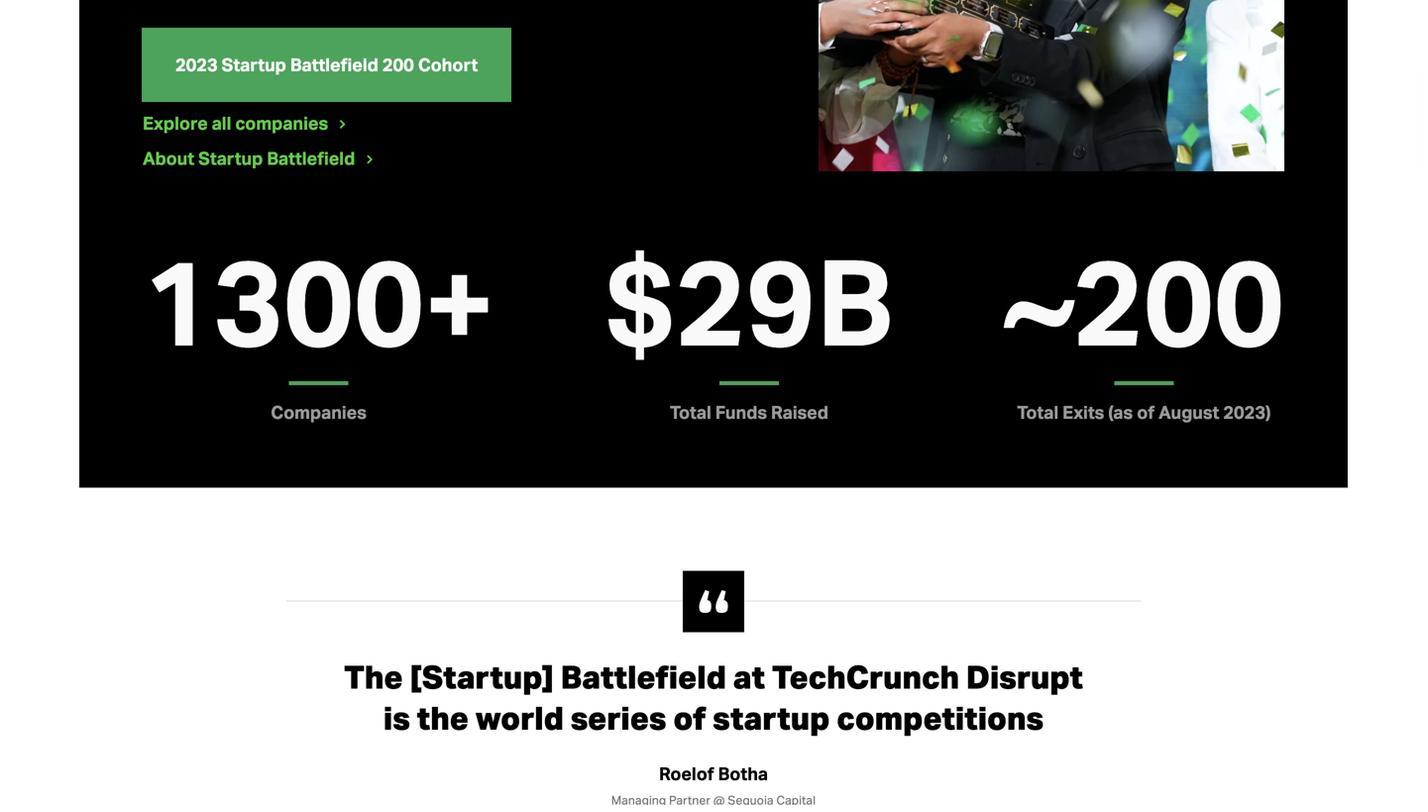 Task type: describe. For each thing, give the bounding box(es) containing it.
roelof
[[659, 763, 714, 785]]

the
[[344, 657, 403, 697]]

companies
[[235, 112, 328, 134]]

all
[[212, 112, 231, 134]]

battlefield for 2023
[[290, 53, 378, 76]]

raised
[[771, 402, 829, 424]]

2023
[[175, 53, 218, 76]]

startup for about
[[198, 147, 263, 170]]

2023)
[[1223, 402, 1271, 424]]

funds
[[715, 402, 767, 424]]

(as
[[1108, 402, 1133, 424]]

about
[[143, 147, 194, 170]]

total funds raised
[[670, 402, 829, 424]]

startup
[[713, 698, 830, 739]]

about startup battlefield
[[143, 147, 355, 170]]

botha
[[718, 763, 768, 785]]

series
[[571, 698, 667, 739]]

total for ~200
[[1017, 402, 1059, 424]]

is
[[383, 698, 410, 739]]

techcrunch
[[772, 657, 959, 697]]

total for $29b
[[670, 402, 711, 424]]

competitions
[[837, 698, 1044, 739]]

world
[[476, 698, 564, 739]]

at
[[733, 657, 765, 697]]

total exits (as of august 2023)
[[1017, 402, 1271, 424]]

startup for 2023
[[222, 53, 286, 76]]



Task type: locate. For each thing, give the bounding box(es) containing it.
startup right 2023
[[222, 53, 286, 76]]

companies
[[271, 402, 367, 424]]

battlefield for about
[[267, 147, 355, 170]]

200
[[382, 53, 414, 76]]

about startup battlefield link
[[143, 147, 375, 172]]

0 horizontal spatial total
[[670, 402, 711, 424]]

2 total from the left
[[1017, 402, 1059, 424]]

total left the funds
[[670, 402, 711, 424]]

battlefield up series
[[561, 657, 726, 697]]

total left exits
[[1017, 402, 1059, 424]]

august
[[1159, 402, 1219, 424]]

of right (as
[[1137, 402, 1155, 424]]

startup down explore all companies
[[198, 147, 263, 170]]

1 total from the left
[[670, 402, 711, 424]]

of up roelof
[[673, 698, 706, 739]]

cohort
[[418, 53, 478, 76]]

2023 startup battlefield 200 cohort
[[175, 53, 478, 76]]

battlefield for the
[[561, 657, 726, 697]]

roelof botha
[[659, 763, 768, 785]]

0 vertical spatial startup
[[222, 53, 286, 76]]

0 horizontal spatial of
[[673, 698, 706, 739]]

battlefield
[[290, 53, 378, 76], [267, 147, 355, 170], [561, 657, 726, 697]]

1 vertical spatial startup
[[198, 147, 263, 170]]

the
[[417, 698, 469, 739]]

1 horizontal spatial total
[[1017, 402, 1059, 424]]

of
[[1137, 402, 1155, 424], [673, 698, 706, 739]]

1 vertical spatial battlefield
[[267, 147, 355, 170]]

explore all companies link
[[143, 112, 348, 136]]

battlefield left 200
[[290, 53, 378, 76]]

0 vertical spatial of
[[1137, 402, 1155, 424]]

disrupt
[[966, 657, 1083, 697]]

2 vertical spatial battlefield
[[561, 657, 726, 697]]

exits
[[1063, 402, 1104, 424]]

2023 startup battlefield 200 cohort link
[[143, 29, 511, 101]]

total
[[670, 402, 711, 424], [1017, 402, 1059, 424]]

the [startup] battlefield at techcrunch disrupt is the world series of startup competitions region
[[286, 571, 1141, 806]]

explore all companies
[[143, 112, 328, 134]]

1300+
[[143, 226, 495, 375]]

explore
[[143, 112, 208, 134]]

battlefield inside the [startup] battlefield at techcrunch disrupt is the world series of startup competitions
[[561, 657, 726, 697]]

1 horizontal spatial of
[[1137, 402, 1155, 424]]

of inside the [startup] battlefield at techcrunch disrupt is the world series of startup competitions
[[673, 698, 706, 739]]

the [startup] battlefield at techcrunch disrupt is the world series of startup competitions
[[344, 657, 1083, 739]]

~200
[[1004, 226, 1284, 375]]

[startup]
[[410, 657, 554, 697]]

$29b
[[605, 226, 893, 375]]

battlefield down companies
[[267, 147, 355, 170]]

startup
[[222, 53, 286, 76], [198, 147, 263, 170]]

1 vertical spatial of
[[673, 698, 706, 739]]

0 vertical spatial battlefield
[[290, 53, 378, 76]]



Task type: vqa. For each thing, say whether or not it's contained in the screenshot.
The Funds
yes



